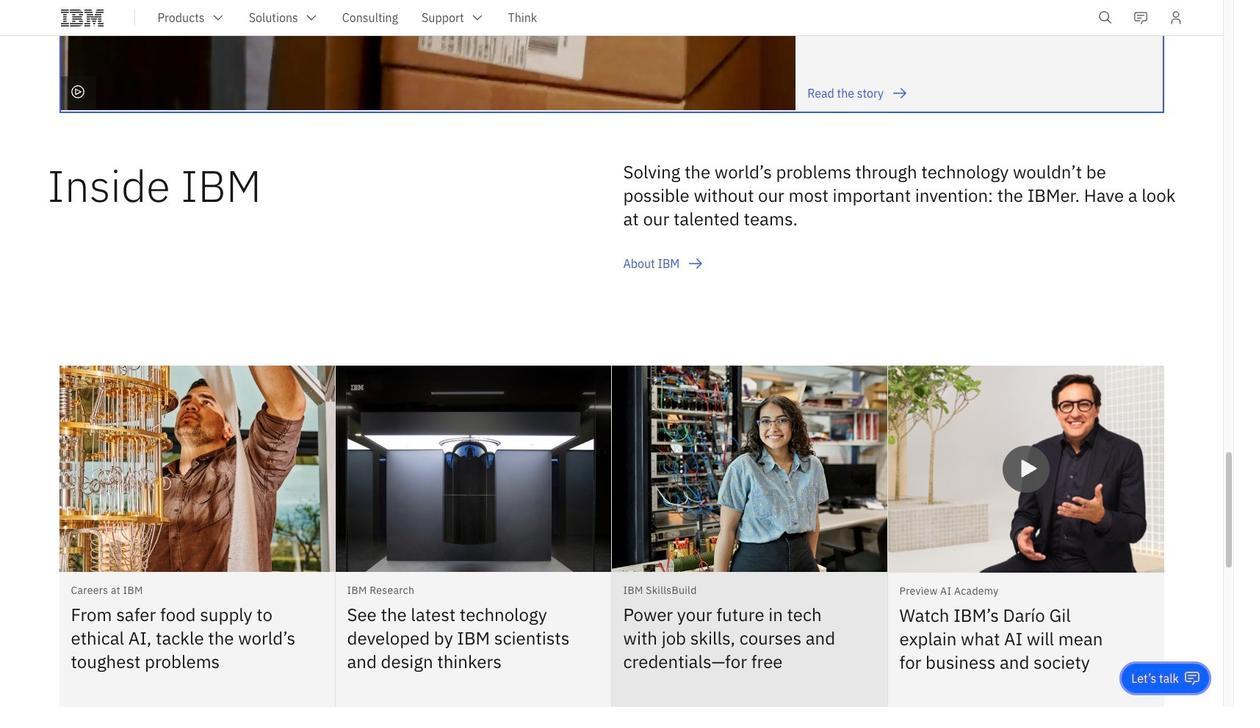 Task type: describe. For each thing, give the bounding box(es) containing it.
let's talk element
[[1132, 671, 1179, 687]]



